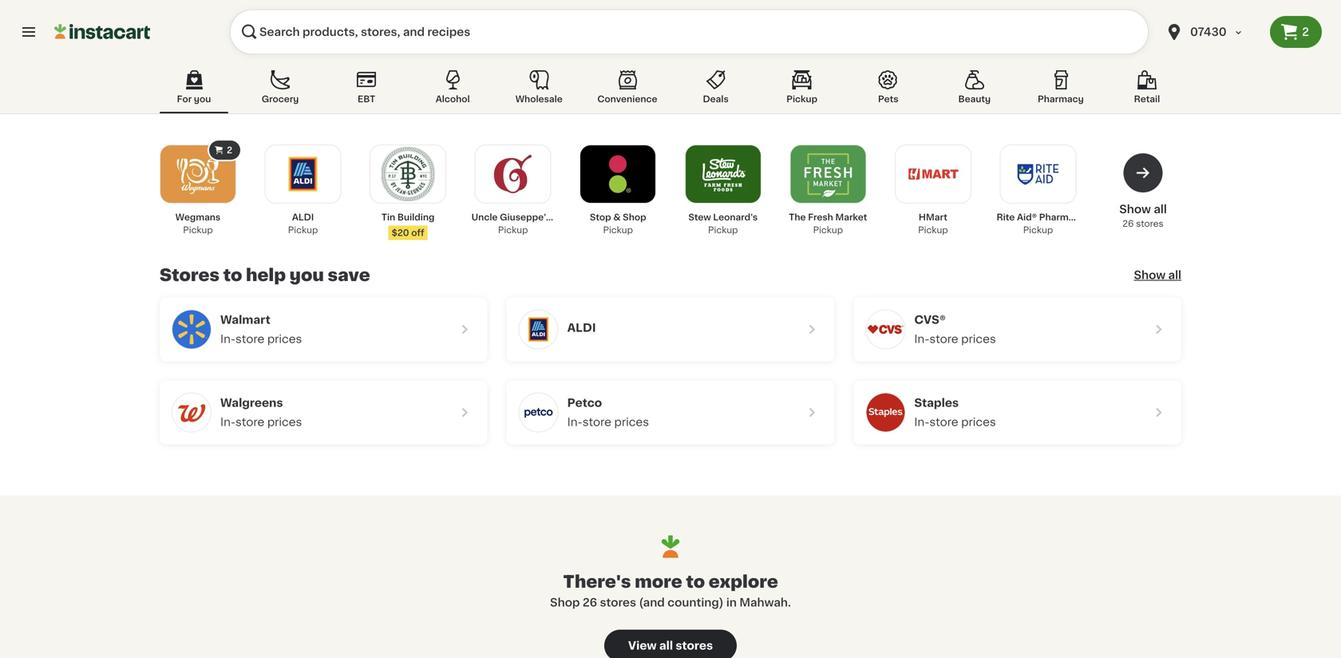 Task type: locate. For each thing, give the bounding box(es) containing it.
staples in-store prices
[[915, 397, 997, 428]]

convenience
[[598, 95, 658, 103]]

prices inside the cvs® in-store prices
[[962, 333, 997, 345]]

pharmacy
[[1038, 95, 1085, 103], [1040, 213, 1086, 222]]

show inside show all 26 stores
[[1120, 204, 1152, 215]]

1 horizontal spatial 26
[[1123, 219, 1135, 228]]

store down the staples
[[930, 417, 959, 428]]

0 horizontal spatial to
[[223, 267, 242, 284]]

26
[[1123, 219, 1135, 228], [583, 597, 598, 608]]

marketplace
[[553, 213, 610, 222]]

0 horizontal spatial stores
[[600, 597, 637, 608]]

1 horizontal spatial to
[[686, 573, 705, 590]]

pickup down giuseppe's
[[498, 226, 528, 234]]

all
[[1155, 204, 1168, 215], [1169, 270, 1182, 281], [660, 640, 673, 651]]

all inside 'button'
[[660, 640, 673, 651]]

for
[[177, 95, 192, 103]]

pickup inside stew leonard's pickup
[[709, 226, 738, 234]]

1 vertical spatial 26
[[583, 597, 598, 608]]

store inside the cvs® in-store prices
[[930, 333, 959, 345]]

aldi inside aldi pickup
[[292, 213, 314, 222]]

0 vertical spatial show
[[1120, 204, 1152, 215]]

1 vertical spatial you
[[290, 267, 324, 284]]

store inside staples in-store prices
[[930, 417, 959, 428]]

staples
[[915, 397, 959, 409]]

view all stores button
[[605, 630, 737, 658]]

explore
[[709, 573, 779, 590]]

pickup down wegmans
[[183, 226, 213, 234]]

rite aid® pharmacy image
[[1012, 147, 1066, 201]]

1 vertical spatial all
[[1169, 270, 1182, 281]]

for you
[[177, 95, 211, 103]]

wegmans pickup
[[176, 213, 221, 234]]

walgreens image
[[173, 393, 211, 432]]

store for cvs®
[[930, 333, 959, 345]]

there's
[[563, 573, 631, 590]]

show inside popup button
[[1135, 270, 1166, 281]]

pets button
[[855, 67, 923, 113]]

2 button
[[1271, 16, 1323, 48]]

in- inside walmart in-store prices
[[220, 333, 236, 345]]

(and
[[639, 597, 665, 608]]

pickup inside wegmans pickup
[[183, 226, 213, 234]]

1 horizontal spatial all
[[1155, 204, 1168, 215]]

0 vertical spatial pharmacy
[[1038, 95, 1085, 103]]

wegmans
[[176, 213, 221, 222]]

fresh
[[809, 213, 834, 222]]

stores inside show all 26 stores
[[1137, 219, 1164, 228]]

cvs® in-store prices
[[915, 314, 997, 345]]

2 horizontal spatial stores
[[1137, 219, 1164, 228]]

view
[[629, 640, 657, 651]]

pickup
[[787, 95, 818, 103], [183, 226, 213, 234], [288, 226, 318, 234], [498, 226, 528, 234], [603, 226, 633, 234], [709, 226, 738, 234], [814, 226, 844, 234], [919, 226, 949, 234], [1024, 226, 1054, 234]]

2 inside the stores to help you save tab panel
[[227, 146, 232, 155]]

show for show all
[[1135, 270, 1166, 281]]

all for view all stores
[[660, 640, 673, 651]]

deals
[[703, 95, 729, 103]]

stores to help you save tab panel
[[152, 139, 1190, 445]]

pharmacy right aid®
[[1040, 213, 1086, 222]]

store inside petco in-store prices
[[583, 417, 612, 428]]

1 vertical spatial shop
[[550, 597, 580, 608]]

retail button
[[1113, 67, 1182, 113]]

07430 button
[[1156, 10, 1271, 54]]

pickup up the fresh market image at the top right
[[787, 95, 818, 103]]

0 vertical spatial all
[[1155, 204, 1168, 215]]

in- for walmart in-store prices
[[220, 333, 236, 345]]

0 vertical spatial you
[[194, 95, 211, 103]]

store inside walmart in-store prices
[[236, 333, 265, 345]]

uncle
[[472, 213, 498, 222]]

in- inside the cvs® in-store prices
[[915, 333, 930, 345]]

1 vertical spatial stores
[[600, 597, 637, 608]]

tin building $20 off
[[382, 213, 435, 237]]

aldi down aldi image
[[292, 213, 314, 222]]

prices
[[267, 333, 302, 345], [962, 333, 997, 345], [267, 417, 302, 428], [615, 417, 649, 428], [962, 417, 997, 428]]

in- down 'walgreens' in the bottom left of the page
[[220, 417, 236, 428]]

pickup down &
[[603, 226, 633, 234]]

in- for staples in-store prices
[[915, 417, 930, 428]]

0 vertical spatial 2
[[1303, 26, 1310, 38]]

stores inside 'button'
[[676, 640, 713, 651]]

pharmacy up rite aid® pharmacy image
[[1038, 95, 1085, 103]]

store down cvs®
[[930, 333, 959, 345]]

you right help
[[290, 267, 324, 284]]

to inside tab panel
[[223, 267, 242, 284]]

store for walgreens
[[236, 417, 265, 428]]

2 vertical spatial stores
[[676, 640, 713, 651]]

0 vertical spatial stores
[[1137, 219, 1164, 228]]

26 inside there's more to explore shop 26 stores (and counting) in mahwah.
[[583, 597, 598, 608]]

1 horizontal spatial 2
[[1303, 26, 1310, 38]]

store
[[236, 333, 265, 345], [930, 333, 959, 345], [236, 417, 265, 428], [583, 417, 612, 428], [930, 417, 959, 428]]

beauty
[[959, 95, 991, 103]]

prices inside petco in-store prices
[[615, 417, 649, 428]]

in- inside petco in-store prices
[[568, 417, 583, 428]]

None search field
[[230, 10, 1149, 54]]

07430 button
[[1165, 10, 1261, 54]]

store for walmart
[[236, 333, 265, 345]]

in- inside walgreens in-store prices
[[220, 417, 236, 428]]

in- down the staples
[[915, 417, 930, 428]]

stores to help you save
[[160, 267, 370, 284]]

show all
[[1135, 270, 1182, 281]]

to left help
[[223, 267, 242, 284]]

you
[[194, 95, 211, 103], [290, 267, 324, 284]]

walgreens in-store prices
[[220, 397, 302, 428]]

pickup down hmart
[[919, 226, 949, 234]]

show up show all popup button
[[1120, 204, 1152, 215]]

pickup down fresh at the right top of the page
[[814, 226, 844, 234]]

aldi right aldi icon
[[568, 322, 596, 333]]

1 vertical spatial 2
[[227, 146, 232, 155]]

aldi image
[[276, 147, 330, 201]]

walgreens
[[220, 397, 283, 409]]

shop right &
[[623, 213, 647, 222]]

aldi pickup
[[288, 213, 318, 234]]

pickup down leonard's in the top right of the page
[[709, 226, 738, 234]]

26 inside show all 26 stores
[[1123, 219, 1135, 228]]

0 horizontal spatial 26
[[583, 597, 598, 608]]

stores up show all popup button
[[1137, 219, 1164, 228]]

0 horizontal spatial 2
[[227, 146, 232, 155]]

save
[[328, 267, 370, 284]]

in- down cvs®
[[915, 333, 930, 345]]

the fresh market image
[[801, 147, 856, 201]]

0 vertical spatial shop
[[623, 213, 647, 222]]

store down 'walgreens' in the bottom left of the page
[[236, 417, 265, 428]]

1 vertical spatial to
[[686, 573, 705, 590]]

to
[[223, 267, 242, 284], [686, 573, 705, 590]]

show down show all 26 stores
[[1135, 270, 1166, 281]]

prices inside staples in-store prices
[[962, 417, 997, 428]]

2
[[1303, 26, 1310, 38], [227, 146, 232, 155]]

pickup down aid®
[[1024, 226, 1054, 234]]

aldi image
[[520, 310, 558, 349]]

0 horizontal spatial you
[[194, 95, 211, 103]]

in- down petco
[[568, 417, 583, 428]]

stores down counting) at bottom
[[676, 640, 713, 651]]

in- for walgreens in-store prices
[[220, 417, 236, 428]]

show all 26 stores
[[1120, 204, 1168, 228]]

there's more to explore shop 26 stores (and counting) in mahwah.
[[550, 573, 792, 608]]

rite aid® pharmacy pickup
[[997, 213, 1086, 234]]

in-
[[220, 333, 236, 345], [915, 333, 930, 345], [220, 417, 236, 428], [568, 417, 583, 428], [915, 417, 930, 428]]

store inside walgreens in-store prices
[[236, 417, 265, 428]]

stew
[[689, 213, 712, 222]]

staples image
[[867, 393, 905, 432]]

0 horizontal spatial aldi
[[292, 213, 314, 222]]

0 vertical spatial aldi
[[292, 213, 314, 222]]

pickup inside stop & shop pickup
[[603, 226, 633, 234]]

tin building image
[[381, 147, 435, 201]]

shop down there's
[[550, 597, 580, 608]]

1 horizontal spatial shop
[[623, 213, 647, 222]]

in- inside staples in-store prices
[[915, 417, 930, 428]]

rite
[[997, 213, 1016, 222]]

to up counting) at bottom
[[686, 573, 705, 590]]

you right for
[[194, 95, 211, 103]]

0 vertical spatial 26
[[1123, 219, 1135, 228]]

0 horizontal spatial shop
[[550, 597, 580, 608]]

1 vertical spatial show
[[1135, 270, 1166, 281]]

stores
[[1137, 219, 1164, 228], [600, 597, 637, 608], [676, 640, 713, 651]]

shop
[[623, 213, 647, 222], [550, 597, 580, 608]]

petco
[[568, 397, 602, 409]]

all inside show all 26 stores
[[1155, 204, 1168, 215]]

all inside popup button
[[1169, 270, 1182, 281]]

help
[[246, 267, 286, 284]]

prices inside walgreens in-store prices
[[267, 417, 302, 428]]

2 horizontal spatial all
[[1169, 270, 1182, 281]]

store down walmart
[[236, 333, 265, 345]]

1 horizontal spatial you
[[290, 267, 324, 284]]

1 horizontal spatial stores
[[676, 640, 713, 651]]

tin
[[382, 213, 396, 222]]

prices for petco in-store prices
[[615, 417, 649, 428]]

hmart image
[[907, 147, 961, 201]]

in- down walmart
[[220, 333, 236, 345]]

0 vertical spatial to
[[223, 267, 242, 284]]

mahwah.
[[740, 597, 792, 608]]

building
[[398, 213, 435, 222]]

0 horizontal spatial all
[[660, 640, 673, 651]]

prices inside walmart in-store prices
[[267, 333, 302, 345]]

view all stores
[[629, 640, 713, 651]]

beauty button
[[941, 67, 1010, 113]]

walmart in-store prices
[[220, 314, 302, 345]]

store down petco
[[583, 417, 612, 428]]

store for staples
[[930, 417, 959, 428]]

pets
[[879, 95, 899, 103]]

2 vertical spatial all
[[660, 640, 673, 651]]

1 vertical spatial aldi
[[568, 322, 596, 333]]

1 vertical spatial pharmacy
[[1040, 213, 1086, 222]]

1 horizontal spatial aldi
[[568, 322, 596, 333]]

stores down there's
[[600, 597, 637, 608]]

show
[[1120, 204, 1152, 215], [1135, 270, 1166, 281]]

aldi
[[292, 213, 314, 222], [568, 322, 596, 333]]

aldi link
[[507, 298, 835, 361]]



Task type: vqa. For each thing, say whether or not it's contained in the screenshot.
"Service fee"
no



Task type: describe. For each thing, give the bounding box(es) containing it.
more
[[635, 573, 683, 590]]

walmart image
[[173, 310, 211, 349]]

07430
[[1191, 26, 1228, 38]]

&
[[614, 213, 621, 222]]

prices for walmart in-store prices
[[267, 333, 302, 345]]

you inside tab panel
[[290, 267, 324, 284]]

pickup button
[[768, 67, 837, 113]]

the fresh market pickup
[[789, 213, 868, 234]]

pharmacy inside "rite aid® pharmacy pickup"
[[1040, 213, 1086, 222]]

alcohol
[[436, 95, 470, 103]]

stew leonard's pickup
[[689, 213, 758, 234]]

in- for petco in-store prices
[[568, 417, 583, 428]]

pickup down aldi image
[[288, 226, 318, 234]]

instacart image
[[54, 22, 150, 42]]

show for show all 26 stores
[[1120, 204, 1152, 215]]

prices for cvs® in-store prices
[[962, 333, 997, 345]]

deals button
[[682, 67, 751, 113]]

counting)
[[668, 597, 724, 608]]

hmart pickup
[[919, 213, 949, 234]]

shop inside there's more to explore shop 26 stores (and counting) in mahwah.
[[550, 597, 580, 608]]

wegmans image
[[171, 147, 225, 201]]

stop
[[590, 213, 612, 222]]

pickup inside uncle giuseppe's marketplace pickup
[[498, 226, 528, 234]]

off
[[412, 228, 425, 237]]

wholesale
[[516, 95, 563, 103]]

store for petco
[[583, 417, 612, 428]]

ebt
[[358, 95, 376, 103]]

hmart
[[919, 213, 948, 222]]

giuseppe's
[[500, 213, 551, 222]]

the
[[789, 213, 806, 222]]

grocery button
[[246, 67, 315, 113]]

pickup inside button
[[787, 95, 818, 103]]

uncle giuseppe's marketplace image
[[486, 147, 541, 201]]

$20
[[392, 228, 409, 237]]

leonard's
[[714, 213, 758, 222]]

2 inside button
[[1303, 26, 1310, 38]]

for you button
[[160, 67, 228, 113]]

you inside button
[[194, 95, 211, 103]]

view all stores link
[[605, 630, 737, 658]]

pharmacy button
[[1027, 67, 1096, 113]]

ebt button
[[332, 67, 401, 113]]

stew leonard's image
[[696, 147, 751, 201]]

shop categories tab list
[[160, 67, 1182, 113]]

stores
[[160, 267, 220, 284]]

pickup inside "rite aid® pharmacy pickup"
[[1024, 226, 1054, 234]]

retail
[[1135, 95, 1161, 103]]

prices for walgreens in-store prices
[[267, 417, 302, 428]]

aldi for aldi pickup
[[292, 213, 314, 222]]

all for show all
[[1169, 270, 1182, 281]]

prices for staples in-store prices
[[962, 417, 997, 428]]

cvs®
[[915, 314, 947, 326]]

to inside there's more to explore shop 26 stores (and counting) in mahwah.
[[686, 573, 705, 590]]

show all button
[[1135, 267, 1182, 283]]

Search field
[[230, 10, 1149, 54]]

petco image
[[520, 393, 558, 432]]

in
[[727, 597, 737, 608]]

all for show all 26 stores
[[1155, 204, 1168, 215]]

pharmacy inside button
[[1038, 95, 1085, 103]]

wholesale button
[[505, 67, 574, 113]]

alcohol button
[[419, 67, 487, 113]]

uncle giuseppe's marketplace pickup
[[472, 213, 610, 234]]

in- for cvs® in-store prices
[[915, 333, 930, 345]]

stop & shop pickup
[[590, 213, 647, 234]]

petco in-store prices
[[568, 397, 649, 428]]

pickup inside the fresh market pickup
[[814, 226, 844, 234]]

stop & shop image
[[591, 147, 646, 201]]

market
[[836, 213, 868, 222]]

shop inside stop & shop pickup
[[623, 213, 647, 222]]

aid®
[[1018, 213, 1038, 222]]

cvs® image
[[867, 310, 905, 349]]

walmart
[[220, 314, 271, 326]]

stores inside there's more to explore shop 26 stores (and counting) in mahwah.
[[600, 597, 637, 608]]

aldi for aldi
[[568, 322, 596, 333]]

convenience button
[[591, 67, 664, 113]]

grocery
[[262, 95, 299, 103]]



